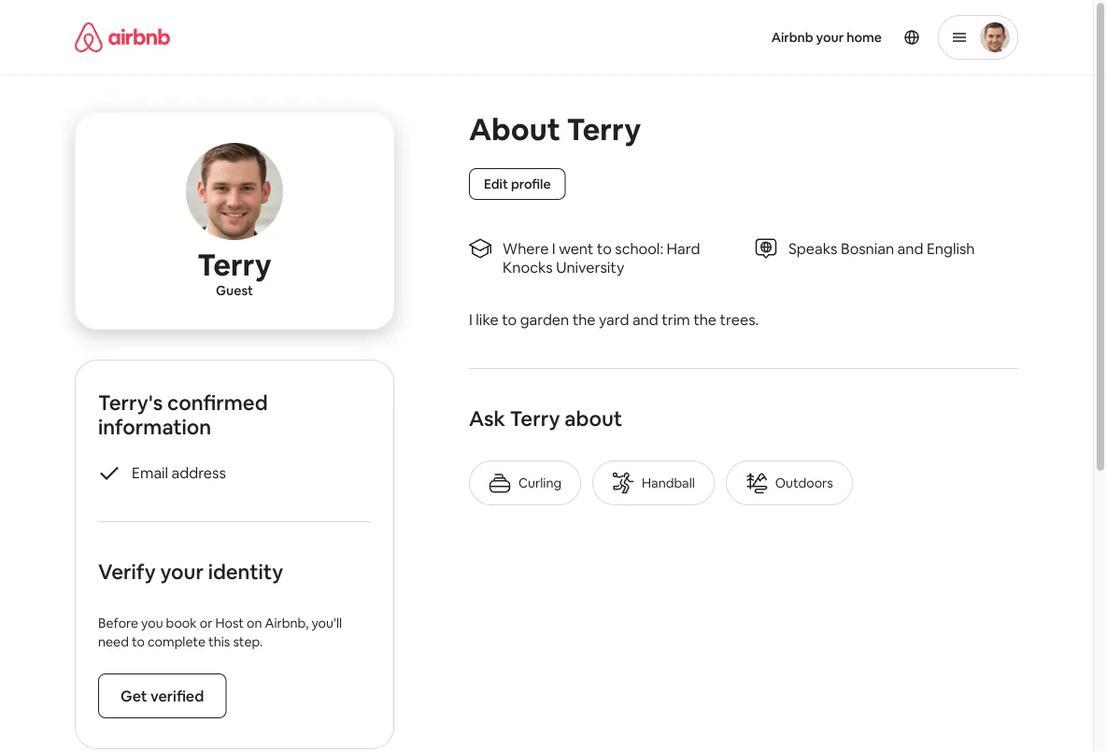 Task type: describe. For each thing, give the bounding box(es) containing it.
trees.
[[720, 310, 759, 329]]

about terry
[[469, 109, 641, 149]]

verified
[[151, 686, 204, 705]]

university
[[556, 257, 624, 277]]

your for home
[[816, 29, 844, 46]]

email
[[132, 463, 168, 482]]

1 vertical spatial i
[[469, 310, 473, 329]]

airbnb your home
[[771, 29, 882, 46]]

curling
[[519, 475, 562, 491]]

speaks
[[789, 239, 838, 258]]

terry for ask terry about
[[510, 405, 560, 432]]

where
[[503, 239, 549, 258]]

garden
[[520, 310, 569, 329]]

0 horizontal spatial terry
[[197, 245, 272, 284]]

verify your identity
[[98, 558, 283, 585]]

address
[[172, 463, 226, 482]]

trim
[[662, 310, 690, 329]]

you
[[141, 615, 163, 631]]

ask terry about
[[469, 405, 622, 432]]

get
[[121, 686, 147, 705]]

bosnian
[[841, 239, 894, 258]]

edit profile
[[484, 176, 551, 192]]

get verified
[[121, 686, 204, 705]]

hard
[[667, 239, 700, 258]]

confirmed
[[167, 389, 268, 416]]

on
[[247, 615, 262, 631]]

i inside where i went to school: hard knocks university
[[552, 239, 556, 258]]

terry guest
[[197, 245, 272, 299]]

terry for about terry
[[567, 109, 641, 149]]

i like to garden the yard and trim the trees.
[[469, 310, 759, 329]]

to inside before you book or host on airbnb, you'll need to complete this step.
[[132, 633, 145, 650]]

complete
[[148, 633, 206, 650]]

before
[[98, 615, 138, 631]]

host
[[215, 615, 244, 631]]

before you book or host on airbnb, you'll need to complete this step.
[[98, 615, 342, 650]]

like
[[476, 310, 499, 329]]

email address
[[132, 463, 226, 482]]

where i went to school: hard knocks university
[[503, 239, 700, 277]]

about
[[565, 405, 622, 432]]

profile
[[511, 176, 551, 192]]

profile element
[[569, 0, 1018, 75]]



Task type: vqa. For each thing, say whether or not it's contained in the screenshot.
the rightmost of
no



Task type: locate. For each thing, give the bounding box(es) containing it.
and
[[898, 239, 924, 258], [632, 310, 658, 329]]

english
[[927, 239, 975, 258]]

identity
[[208, 558, 283, 585]]

about
[[469, 109, 560, 149]]

0 vertical spatial and
[[898, 239, 924, 258]]

to inside where i went to school: hard knocks university
[[597, 239, 612, 258]]

0 horizontal spatial and
[[632, 310, 658, 329]]

airbnb
[[771, 29, 814, 46]]

0 vertical spatial i
[[552, 239, 556, 258]]

1 horizontal spatial i
[[552, 239, 556, 258]]

yard
[[599, 310, 629, 329]]

2 vertical spatial to
[[132, 633, 145, 650]]

0 horizontal spatial your
[[160, 558, 204, 585]]

1 the from the left
[[572, 310, 596, 329]]

to right like
[[502, 310, 517, 329]]

2 horizontal spatial terry
[[567, 109, 641, 149]]

edit profile button
[[469, 168, 566, 200]]

ask
[[469, 405, 505, 432]]

i
[[552, 239, 556, 258], [469, 310, 473, 329]]

2 the from the left
[[693, 310, 717, 329]]

0 vertical spatial terry
[[567, 109, 641, 149]]

and left trim
[[632, 310, 658, 329]]

airbnb your home link
[[760, 18, 893, 57]]

this
[[208, 633, 230, 650]]

1 horizontal spatial and
[[898, 239, 924, 258]]

home
[[847, 29, 882, 46]]

1 horizontal spatial terry
[[510, 405, 560, 432]]

terry's
[[98, 389, 163, 416]]

edit
[[484, 176, 508, 192]]

0 horizontal spatial the
[[572, 310, 596, 329]]

airbnb,
[[265, 615, 309, 631]]

1 vertical spatial terry
[[197, 245, 272, 284]]

0 vertical spatial your
[[816, 29, 844, 46]]

or
[[200, 615, 212, 631]]

i left went
[[552, 239, 556, 258]]

the
[[572, 310, 596, 329], [693, 310, 717, 329]]

1 horizontal spatial to
[[502, 310, 517, 329]]

terry user profile image
[[186, 143, 283, 240], [186, 143, 283, 240]]

1 vertical spatial and
[[632, 310, 658, 329]]

school:
[[615, 239, 664, 258]]

0 vertical spatial to
[[597, 239, 612, 258]]

terry's confirmed information
[[98, 389, 268, 440]]

1 horizontal spatial your
[[816, 29, 844, 46]]

2 horizontal spatial to
[[597, 239, 612, 258]]

the left yard
[[572, 310, 596, 329]]

your for identity
[[160, 558, 204, 585]]

terry
[[567, 109, 641, 149], [197, 245, 272, 284], [510, 405, 560, 432]]

0 horizontal spatial i
[[469, 310, 473, 329]]

1 vertical spatial your
[[160, 558, 204, 585]]

step.
[[233, 633, 263, 650]]

the right trim
[[693, 310, 717, 329]]

1 horizontal spatial the
[[693, 310, 717, 329]]

handball
[[642, 475, 695, 491]]

information
[[98, 413, 211, 440]]

1 vertical spatial to
[[502, 310, 517, 329]]

went
[[559, 239, 594, 258]]

knocks
[[503, 257, 553, 277]]

your left 'home' at the top of the page
[[816, 29, 844, 46]]

to
[[597, 239, 612, 258], [502, 310, 517, 329], [132, 633, 145, 650]]

guest
[[216, 282, 253, 299]]

speaks bosnian and english
[[789, 239, 975, 258]]

need
[[98, 633, 129, 650]]

your up book
[[160, 558, 204, 585]]

2 vertical spatial terry
[[510, 405, 560, 432]]

verify
[[98, 558, 156, 585]]

book
[[166, 615, 197, 631]]

you'll
[[312, 615, 342, 631]]

to right went
[[597, 239, 612, 258]]

i left like
[[469, 310, 473, 329]]

to down you
[[132, 633, 145, 650]]

your inside 'link'
[[816, 29, 844, 46]]

get verified link
[[98, 674, 226, 718]]

0 horizontal spatial to
[[132, 633, 145, 650]]

and left english
[[898, 239, 924, 258]]

your
[[816, 29, 844, 46], [160, 558, 204, 585]]

outdoors
[[775, 475, 833, 491]]



